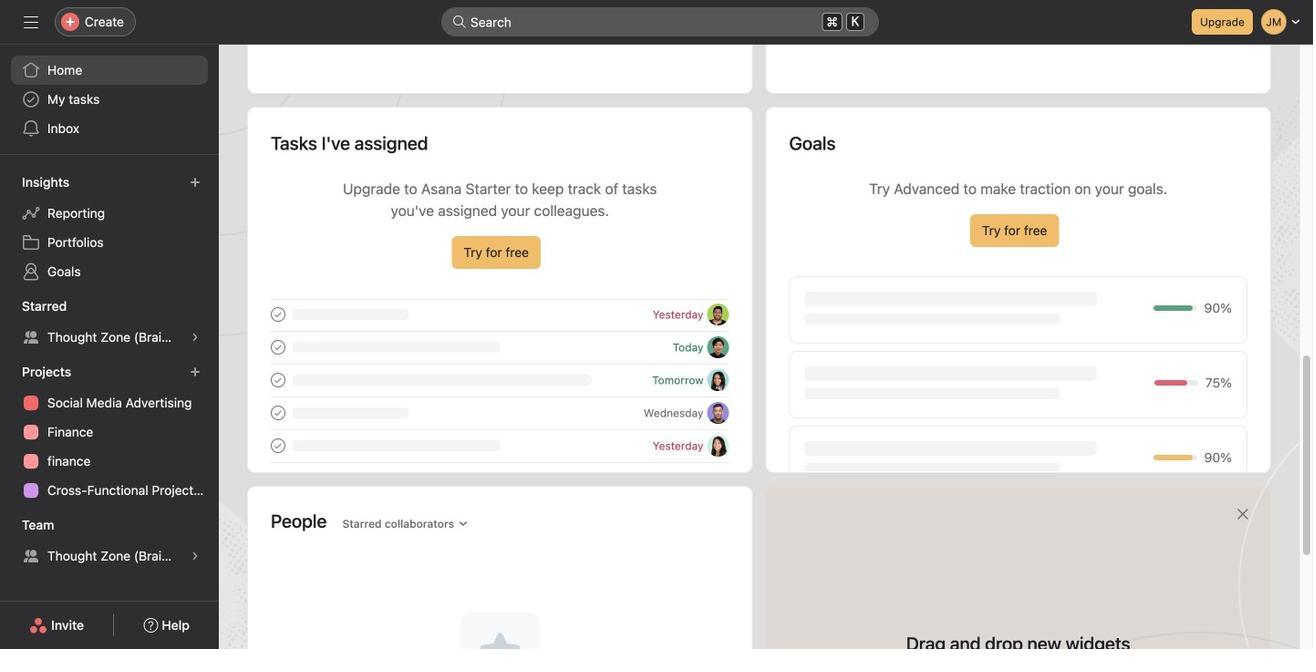 Task type: vqa. For each thing, say whether or not it's contained in the screenshot.
new insights IMAGE
yes



Task type: locate. For each thing, give the bounding box(es) containing it.
see details, thought zone (brainstorm space) image
[[190, 551, 201, 562]]

None field
[[441, 7, 879, 36]]

new insights image
[[190, 177, 201, 188]]

Search tasks, projects, and more text field
[[441, 7, 879, 36]]

global element
[[0, 45, 219, 154]]

prominent image
[[452, 15, 467, 29]]

dismiss image
[[1236, 507, 1250, 522]]

new project or portfolio image
[[190, 367, 201, 378]]



Task type: describe. For each thing, give the bounding box(es) containing it.
hide sidebar image
[[24, 15, 38, 29]]

teams element
[[0, 509, 219, 575]]

starred element
[[0, 290, 219, 356]]

insights element
[[0, 166, 219, 290]]

see details, thought zone (brainstorm space) image
[[190, 332, 201, 343]]

projects element
[[0, 356, 219, 509]]



